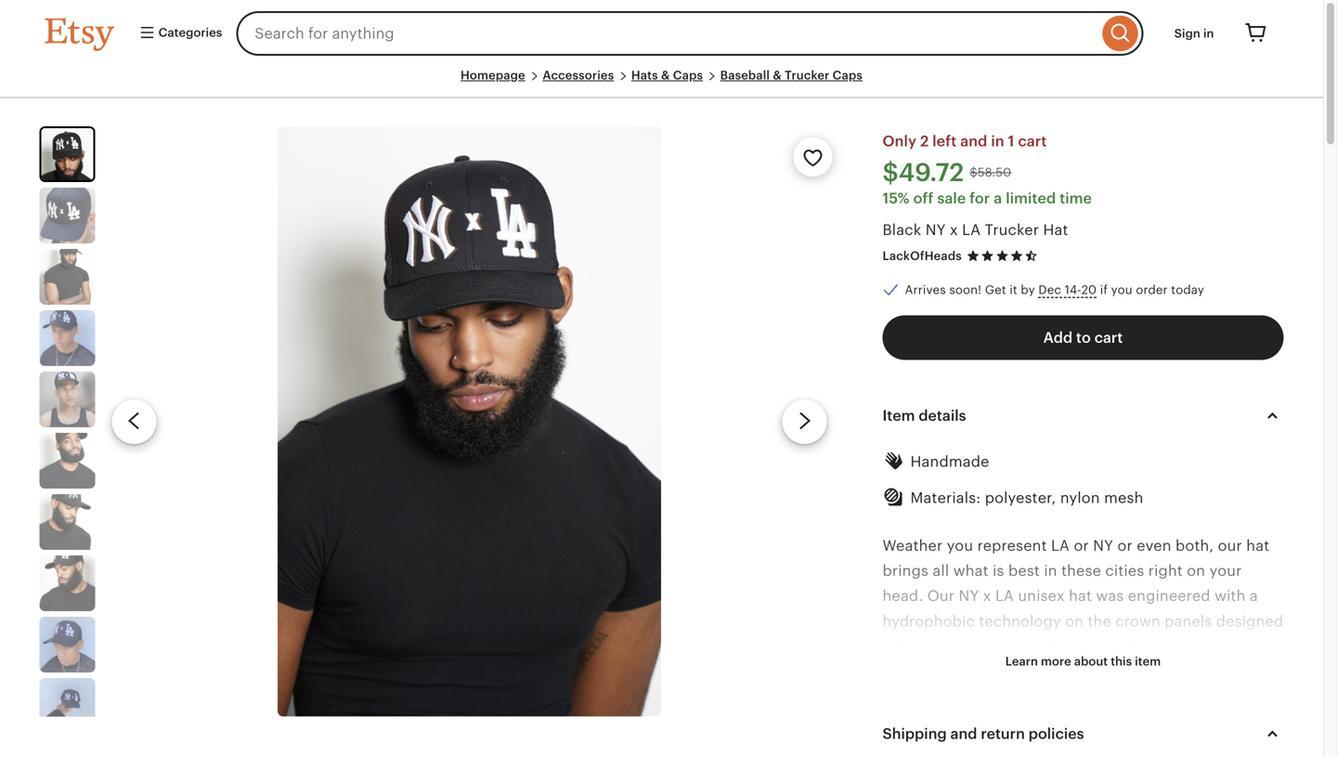 Task type: describe. For each thing, give the bounding box(es) containing it.
categories
[[156, 25, 222, 39]]

& for baseball
[[773, 68, 782, 82]]

0 horizontal spatial x
[[950, 221, 958, 238]]

order
[[1136, 283, 1168, 297]]

& for hats
[[661, 68, 670, 82]]

note: color may vary due to editing and lighting.
[[883, 739, 1237, 757]]

baseball & trucker caps link
[[721, 68, 863, 82]]

to inside note: color may vary due to editing and lighting.
[[1071, 739, 1086, 756]]

2 caps from the left
[[833, 68, 863, 82]]

panels
[[1165, 613, 1213, 630]]

black ny x la trucker hat
[[883, 221, 1069, 238]]

by
[[1021, 283, 1036, 297]]

only
[[883, 133, 917, 150]]

homepage link
[[461, 68, 526, 82]]

materials:
[[911, 490, 981, 506]]

1
[[1008, 133, 1015, 150]]

learn
[[1006, 654, 1038, 668]]

what
[[954, 562, 989, 579]]

categories button
[[125, 17, 231, 50]]

14-
[[1065, 283, 1082, 297]]

lighting.
[[1177, 739, 1237, 756]]

sign in
[[1175, 26, 1215, 40]]

shipping and return policies
[[883, 725, 1085, 742]]

is
[[993, 562, 1005, 579]]

and up durable
[[1028, 638, 1055, 655]]

0 vertical spatial with
[[1215, 588, 1246, 604]]

hats
[[1228, 663, 1259, 680]]

1 horizontal spatial you
[[1112, 283, 1133, 297]]

breathable.
[[987, 689, 1069, 705]]

may
[[970, 739, 1001, 756]]

only 2 left and in 1 cart
[[883, 133, 1047, 150]]

return
[[981, 725, 1025, 742]]

making
[[1143, 663, 1196, 680]]

0 horizontal spatial in
[[991, 133, 1005, 150]]

add
[[1044, 329, 1073, 346]]

it
[[1010, 283, 1018, 297]]

sale
[[938, 190, 966, 206]]

crown
[[1116, 613, 1161, 630]]

shipping
[[883, 725, 947, 742]]

la for or
[[1052, 537, 1070, 554]]

1 horizontal spatial la
[[996, 588, 1014, 604]]

limited
[[1006, 190, 1056, 206]]

left
[[933, 133, 957, 150]]

1 vertical spatial the
[[1200, 663, 1224, 680]]

add to cart button
[[883, 315, 1284, 360]]

vary
[[1005, 739, 1035, 756]]

designed
[[1217, 613, 1284, 630]]

constructed
[[883, 663, 974, 680]]

homepage
[[461, 68, 526, 82]]

durable
[[1013, 663, 1068, 680]]

accessories link
[[543, 68, 614, 82]]

in inside button
[[1204, 26, 1215, 40]]

policies
[[1029, 725, 1085, 742]]

baseball
[[721, 68, 770, 82]]

polyester,
[[985, 490, 1057, 506]]

1 caps from the left
[[673, 68, 703, 82]]

our
[[1218, 537, 1243, 554]]

1 vertical spatial ny
[[1094, 537, 1114, 554]]

banner containing categories
[[12, 0, 1312, 67]]

these
[[1062, 562, 1102, 579]]

0 vertical spatial hat
[[1247, 537, 1270, 554]]

2
[[921, 133, 929, 150]]

1 vertical spatial hat
[[1069, 588, 1092, 604]]

both,
[[1176, 537, 1214, 554]]

you inside weather you represent la or ny or even both, our hat brings all what is best in these cities right on your head. our ny x la unisex hat was engineered with a hydrophobic technology on the crown panels designed to bead away water and prevent absorption. constructed with durable materials making the hats floatable, and breathable.
[[947, 537, 974, 554]]

item details button
[[866, 393, 1301, 438]]

cities
[[1106, 562, 1145, 579]]

lackofheads
[[883, 249, 962, 263]]

due
[[1039, 739, 1067, 756]]

soon! get
[[950, 283, 1007, 297]]

black ny x la trucker hat image 4 image
[[39, 310, 95, 366]]

add to cart
[[1044, 329, 1123, 346]]

even
[[1137, 537, 1172, 554]]

1 horizontal spatial on
[[1187, 562, 1206, 579]]

arrives soon! get it by dec 14-20 if you order today
[[905, 283, 1205, 297]]

dec
[[1039, 283, 1062, 297]]

best
[[1009, 562, 1040, 579]]

black ny x la trucker hat image 8 image
[[39, 556, 95, 611]]

0 vertical spatial ny
[[926, 221, 946, 238]]

arrives
[[905, 283, 946, 297]]

item
[[1135, 654, 1161, 668]]

sign in button
[[1161, 17, 1228, 50]]

technology
[[979, 613, 1062, 630]]

head.
[[883, 588, 923, 604]]

black ny x la trucker hat image 6 image
[[39, 433, 95, 489]]

hat
[[1044, 221, 1069, 238]]

about
[[1075, 654, 1108, 668]]

water
[[983, 638, 1024, 655]]

right
[[1149, 562, 1183, 579]]

la for trucker
[[963, 221, 981, 238]]

engineered
[[1128, 588, 1211, 604]]

off
[[914, 190, 934, 206]]

black ny x la trucker hat image 5 image
[[39, 372, 95, 427]]



Task type: locate. For each thing, give the bounding box(es) containing it.
0 horizontal spatial &
[[661, 68, 670, 82]]

1 horizontal spatial &
[[773, 68, 782, 82]]

1 vertical spatial to
[[883, 638, 898, 655]]

cart
[[1018, 133, 1047, 150], [1095, 329, 1123, 346]]

$58.50
[[970, 165, 1012, 179]]

to inside weather you represent la or ny or even both, our hat brings all what is best in these cities right on your head. our ny x la unisex hat was engineered with a hydrophobic technology on the crown panels designed to bead away water and prevent absorption. constructed with durable materials making the hats floatable, and breathable.
[[883, 638, 898, 655]]

the down was
[[1088, 613, 1112, 630]]

2 or from the left
[[1118, 537, 1133, 554]]

cart down if
[[1095, 329, 1123, 346]]

0 vertical spatial in
[[1204, 26, 1215, 40]]

was
[[1096, 588, 1124, 604]]

baseball & trucker caps
[[721, 68, 863, 82]]

handmade
[[911, 453, 990, 470]]

0 horizontal spatial a
[[994, 190, 1003, 206]]

1 horizontal spatial x
[[983, 588, 992, 604]]

black ny x la trucker hat image 7 image
[[39, 494, 95, 550]]

absorption.
[[1119, 638, 1202, 655]]

cart right the 1
[[1018, 133, 1047, 150]]

None search field
[[236, 11, 1144, 56]]

details
[[919, 407, 967, 424]]

materials: polyester, nylon mesh
[[911, 490, 1144, 506]]

$49.72
[[883, 158, 965, 187]]

item
[[883, 407, 915, 424]]

prevent
[[1059, 638, 1115, 655]]

learn more about this item
[[1006, 654, 1161, 668]]

2 vertical spatial to
[[1071, 739, 1086, 756]]

15% off sale for a limited time
[[883, 190, 1092, 206]]

unisex
[[1018, 588, 1065, 604]]

to right add
[[1077, 329, 1091, 346]]

1 horizontal spatial cart
[[1095, 329, 1123, 346]]

a
[[994, 190, 1003, 206], [1250, 588, 1259, 604]]

1 horizontal spatial ny
[[959, 588, 979, 604]]

trucker right baseball
[[785, 68, 830, 82]]

0 horizontal spatial ny
[[926, 221, 946, 238]]

and left 'return'
[[951, 725, 978, 742]]

for
[[970, 190, 990, 206]]

1 horizontal spatial with
[[1215, 588, 1246, 604]]

0 horizontal spatial hat
[[1069, 588, 1092, 604]]

0 horizontal spatial black ny x la trucker hat image 1 image
[[41, 128, 93, 180]]

1 horizontal spatial trucker
[[985, 221, 1040, 238]]

the left hats
[[1200, 663, 1224, 680]]

0 horizontal spatial cart
[[1018, 133, 1047, 150]]

15%
[[883, 190, 910, 206]]

black ny x la trucker hat image 9 image
[[39, 617, 95, 673]]

la down for
[[963, 221, 981, 238]]

la
[[963, 221, 981, 238], [1052, 537, 1070, 554], [996, 588, 1014, 604]]

and inside dropdown button
[[951, 725, 978, 742]]

none search field inside banner
[[236, 11, 1144, 56]]

& right baseball
[[773, 68, 782, 82]]

1 vertical spatial trucker
[[985, 221, 1040, 238]]

time
[[1060, 190, 1092, 206]]

and right editing
[[1145, 739, 1172, 756]]

your
[[1210, 562, 1242, 579]]

ny up cities
[[1094, 537, 1114, 554]]

$49.72 $58.50
[[883, 158, 1012, 187]]

hat right our
[[1247, 537, 1270, 554]]

la down is
[[996, 588, 1014, 604]]

our
[[928, 588, 955, 604]]

1 vertical spatial you
[[947, 537, 974, 554]]

and
[[961, 133, 988, 150], [1028, 638, 1055, 655], [955, 689, 982, 705], [951, 725, 978, 742], [1145, 739, 1172, 756]]

1 vertical spatial la
[[1052, 537, 1070, 554]]

menu bar
[[45, 67, 1279, 99]]

with down your
[[1215, 588, 1246, 604]]

in right best at the right
[[1044, 562, 1058, 579]]

you up the what
[[947, 537, 974, 554]]

1 vertical spatial with
[[978, 663, 1009, 680]]

to right due
[[1071, 739, 1086, 756]]

bead
[[902, 638, 938, 655]]

a right for
[[994, 190, 1003, 206]]

20
[[1082, 283, 1097, 297]]

to inside button
[[1077, 329, 1091, 346]]

black ny x la trucker hat image 1 image
[[278, 127, 661, 717], [41, 128, 93, 180]]

you right if
[[1112, 283, 1133, 297]]

on up prevent
[[1066, 613, 1084, 630]]

&
[[661, 68, 670, 82], [773, 68, 782, 82]]

hydrophobic
[[883, 613, 975, 630]]

0 horizontal spatial trucker
[[785, 68, 830, 82]]

to left bead
[[883, 638, 898, 655]]

more
[[1041, 654, 1072, 668]]

0 horizontal spatial the
[[1088, 613, 1112, 630]]

trucker down limited
[[985, 221, 1040, 238]]

1 horizontal spatial hat
[[1247, 537, 1270, 554]]

0 vertical spatial the
[[1088, 613, 1112, 630]]

2 horizontal spatial in
[[1204, 26, 1215, 40]]

1 horizontal spatial in
[[1044, 562, 1058, 579]]

hats & caps link
[[632, 68, 703, 82]]

all
[[933, 562, 950, 579]]

ny
[[926, 221, 946, 238], [1094, 537, 1114, 554], [959, 588, 979, 604]]

1 vertical spatial a
[[1250, 588, 1259, 604]]

0 horizontal spatial on
[[1066, 613, 1084, 630]]

materials
[[1072, 663, 1139, 680]]

accessories
[[543, 68, 614, 82]]

2 horizontal spatial la
[[1052, 537, 1070, 554]]

& right hats at left
[[661, 68, 670, 82]]

1 or from the left
[[1074, 537, 1089, 554]]

x down sale
[[950, 221, 958, 238]]

0 vertical spatial a
[[994, 190, 1003, 206]]

banner
[[12, 0, 1312, 67]]

in inside weather you represent la or ny or even both, our hat brings all what is best in these cities right on your head. our ny x la unisex hat was engineered with a hydrophobic technology on the crown panels designed to bead away water and prevent absorption. constructed with durable materials making the hats floatable, and breathable.
[[1044, 562, 1058, 579]]

black ny x la trucker hat image 10 image
[[39, 678, 95, 734]]

1 vertical spatial in
[[991, 133, 1005, 150]]

and inside note: color may vary due to editing and lighting.
[[1145, 739, 1172, 756]]

lackofheads link
[[883, 249, 962, 263]]

0 vertical spatial la
[[963, 221, 981, 238]]

item details
[[883, 407, 967, 424]]

with down water
[[978, 663, 1009, 680]]

or
[[1074, 537, 1089, 554], [1118, 537, 1133, 554]]

learn more about this item button
[[992, 644, 1175, 678]]

0 vertical spatial you
[[1112, 283, 1133, 297]]

0 horizontal spatial with
[[978, 663, 1009, 680]]

2 & from the left
[[773, 68, 782, 82]]

0 vertical spatial cart
[[1018, 133, 1047, 150]]

cart inside button
[[1095, 329, 1123, 346]]

brings
[[883, 562, 929, 579]]

or up these
[[1074, 537, 1089, 554]]

0 vertical spatial trucker
[[785, 68, 830, 82]]

sign
[[1175, 26, 1201, 40]]

1 vertical spatial x
[[983, 588, 992, 604]]

in right the sign
[[1204, 26, 1215, 40]]

1 horizontal spatial caps
[[833, 68, 863, 82]]

1 vertical spatial cart
[[1095, 329, 1123, 346]]

weather you represent la or ny or even both, our hat brings all what is best in these cities right on your head. our ny x la unisex hat was engineered with a hydrophobic technology on the crown panels designed to bead away water and prevent absorption. constructed with durable materials making the hats floatable, and breathable.
[[883, 537, 1284, 705]]

hats & caps
[[632, 68, 703, 82]]

color
[[926, 739, 966, 756]]

and right "left"
[[961, 133, 988, 150]]

la up these
[[1052, 537, 1070, 554]]

if
[[1100, 283, 1108, 297]]

1 vertical spatial on
[[1066, 613, 1084, 630]]

ny down the what
[[959, 588, 979, 604]]

a inside weather you represent la or ny or even both, our hat brings all what is best in these cities right on your head. our ny x la unisex hat was engineered with a hydrophobic technology on the crown panels designed to bead away water and prevent absorption. constructed with durable materials making the hats floatable, and breathable.
[[1250, 588, 1259, 604]]

in
[[1204, 26, 1215, 40], [991, 133, 1005, 150], [1044, 562, 1058, 579]]

menu bar containing homepage
[[45, 67, 1279, 99]]

and up shipping and return policies on the right bottom of the page
[[955, 689, 982, 705]]

0 vertical spatial x
[[950, 221, 958, 238]]

0 horizontal spatial or
[[1074, 537, 1089, 554]]

with
[[1215, 588, 1246, 604], [978, 663, 1009, 680]]

in left the 1
[[991, 133, 1005, 150]]

0 vertical spatial to
[[1077, 329, 1091, 346]]

Search for anything text field
[[236, 11, 1099, 56]]

2 vertical spatial ny
[[959, 588, 979, 604]]

0 vertical spatial on
[[1187, 562, 1206, 579]]

x down the what
[[983, 588, 992, 604]]

hats
[[632, 68, 658, 82]]

black ny x la trucker hat image 2 image
[[39, 188, 95, 244]]

1 horizontal spatial black ny x la trucker hat image 1 image
[[278, 127, 661, 717]]

represent
[[978, 537, 1047, 554]]

black ny x la trucker hat image 3 image
[[39, 249, 95, 305]]

you
[[1112, 283, 1133, 297], [947, 537, 974, 554]]

weather
[[883, 537, 943, 554]]

black
[[883, 221, 922, 238]]

mesh
[[1105, 490, 1144, 506]]

0 horizontal spatial la
[[963, 221, 981, 238]]

0 horizontal spatial you
[[947, 537, 974, 554]]

x inside weather you represent la or ny or even both, our hat brings all what is best in these cities right on your head. our ny x la unisex hat was engineered with a hydrophobic technology on the crown panels designed to bead away water and prevent absorption. constructed with durable materials making the hats floatable, and breathable.
[[983, 588, 992, 604]]

1 horizontal spatial the
[[1200, 663, 1224, 680]]

a up designed
[[1250, 588, 1259, 604]]

editing
[[1090, 739, 1141, 756]]

or up cities
[[1118, 537, 1133, 554]]

this
[[1111, 654, 1132, 668]]

floatable,
[[883, 689, 951, 705]]

hat down these
[[1069, 588, 1092, 604]]

2 vertical spatial in
[[1044, 562, 1058, 579]]

to
[[1077, 329, 1091, 346], [883, 638, 898, 655], [1071, 739, 1086, 756]]

nylon
[[1061, 490, 1100, 506]]

1 horizontal spatial or
[[1118, 537, 1133, 554]]

1 & from the left
[[661, 68, 670, 82]]

hat
[[1247, 537, 1270, 554], [1069, 588, 1092, 604]]

on down the both,
[[1187, 562, 1206, 579]]

2 vertical spatial la
[[996, 588, 1014, 604]]

ny up lackofheads
[[926, 221, 946, 238]]

0 horizontal spatial caps
[[673, 68, 703, 82]]

trucker
[[785, 68, 830, 82], [985, 221, 1040, 238]]

1 horizontal spatial a
[[1250, 588, 1259, 604]]

today
[[1172, 283, 1205, 297]]

2 horizontal spatial ny
[[1094, 537, 1114, 554]]

trucker inside menu bar
[[785, 68, 830, 82]]



Task type: vqa. For each thing, say whether or not it's contained in the screenshot.
Search for anything text box
yes



